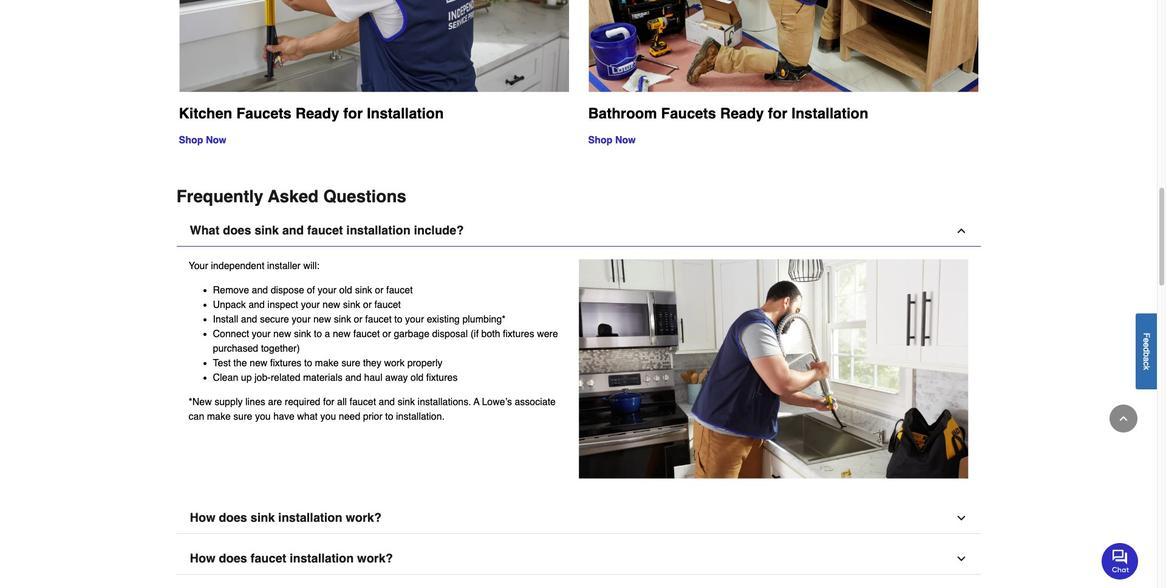 Task type: locate. For each thing, give the bounding box(es) containing it.
0 horizontal spatial chevron up image
[[955, 225, 968, 237]]

does inside "button"
[[219, 511, 247, 525]]

0 vertical spatial how
[[190, 511, 216, 525]]

*new
[[189, 397, 212, 408]]

0 vertical spatial chevron down image
[[955, 512, 968, 525]]

associate
[[515, 397, 556, 408]]

you down the lines
[[255, 411, 271, 422]]

chevron down image for how does sink installation work?
[[955, 512, 968, 525]]

independent
[[211, 261, 265, 272]]

1 horizontal spatial installation
[[792, 105, 869, 122]]

away
[[385, 373, 408, 384]]

fixtures
[[503, 329, 535, 340], [270, 358, 302, 369], [426, 373, 458, 384]]

old down properly
[[411, 373, 424, 384]]

b
[[1142, 352, 1152, 357]]

a man in a blue lowe's vest installing a pull-down kitchen faucet on a sink in a white kitchen. image
[[179, 0, 569, 92]]

1 vertical spatial chevron up image
[[1118, 413, 1130, 425]]

sink inside button
[[255, 224, 279, 238]]

f e e d b a c k button
[[1136, 313, 1157, 389]]

kitchen
[[179, 105, 232, 122]]

new
[[323, 300, 341, 311], [313, 314, 331, 325], [273, 329, 291, 340], [333, 329, 351, 340], [250, 358, 268, 369]]

1 e from the top
[[1142, 338, 1152, 343]]

up
[[241, 373, 252, 384]]

1 vertical spatial installation
[[278, 511, 342, 525]]

installation for how does faucet installation work?
[[290, 552, 354, 566]]

2 shop from the left
[[588, 135, 613, 146]]

you right what
[[321, 411, 336, 422]]

shop now down kitchen on the top
[[179, 135, 226, 146]]

all
[[337, 397, 347, 408]]

chat invite button image
[[1102, 542, 1139, 579]]

make down supply
[[207, 411, 231, 422]]

installation
[[347, 224, 411, 238], [278, 511, 342, 525], [290, 552, 354, 566]]

and down asked at top
[[282, 224, 304, 238]]

1 you from the left
[[255, 411, 271, 422]]

sure inside *new supply lines are required for all faucet and sink installations. a lowe's associate can make sure you have what you need prior to installation.
[[234, 411, 252, 422]]

bathroom faucets ready for installation
[[588, 105, 869, 122]]

chevron up image
[[955, 225, 968, 237], [1118, 413, 1130, 425]]

1 ready from the left
[[296, 105, 339, 122]]

0 vertical spatial sure
[[342, 358, 360, 369]]

now for kitchen
[[206, 135, 226, 146]]

your
[[318, 285, 337, 296], [301, 300, 320, 311], [292, 314, 311, 325], [405, 314, 424, 325], [252, 329, 271, 340]]

2 shop now link from the left
[[588, 135, 636, 146]]

does for what does sink and faucet installation include?
[[223, 224, 251, 238]]

0 vertical spatial make
[[315, 358, 339, 369]]

remove
[[213, 285, 249, 296]]

they
[[363, 358, 382, 369]]

2 e from the top
[[1142, 343, 1152, 347]]

sure left they
[[342, 358, 360, 369]]

and
[[282, 224, 304, 238], [252, 285, 268, 296], [249, 300, 265, 311], [241, 314, 257, 325], [345, 373, 362, 384], [379, 397, 395, 408]]

faucet inside 'button'
[[251, 552, 286, 566]]

1 horizontal spatial make
[[315, 358, 339, 369]]

e
[[1142, 338, 1152, 343], [1142, 343, 1152, 347]]

a up materials
[[325, 329, 330, 340]]

2 installation from the left
[[792, 105, 869, 122]]

clean
[[213, 373, 238, 384]]

2 now from the left
[[615, 135, 636, 146]]

now down kitchen on the top
[[206, 135, 226, 146]]

f e e d b a c k
[[1142, 333, 1152, 370]]

questions
[[323, 187, 407, 206]]

and inside *new supply lines are required for all faucet and sink installations. a lowe's associate can make sure you have what you need prior to installation.
[[379, 397, 395, 408]]

2 horizontal spatial for
[[768, 105, 788, 122]]

does for how does sink installation work?
[[219, 511, 247, 525]]

0 horizontal spatial fixtures
[[270, 358, 302, 369]]

installation up how does faucet installation work?
[[278, 511, 342, 525]]

installation
[[367, 105, 444, 122], [792, 105, 869, 122]]

1 horizontal spatial shop
[[588, 135, 613, 146]]

0 vertical spatial chevron up image
[[955, 225, 968, 237]]

d
[[1142, 347, 1152, 352]]

0 horizontal spatial ready
[[296, 105, 339, 122]]

1 vertical spatial a
[[1142, 357, 1152, 361]]

1 shop from the left
[[179, 135, 203, 146]]

shop now down bathroom at the top of page
[[588, 135, 636, 146]]

chevron down image inside how does faucet installation work? 'button'
[[955, 553, 968, 565]]

ready
[[296, 105, 339, 122], [721, 105, 764, 122]]

1 vertical spatial does
[[219, 511, 247, 525]]

chevron down image inside how does sink installation work? "button"
[[955, 512, 968, 525]]

chevron down image
[[955, 512, 968, 525], [955, 553, 968, 565]]

0 vertical spatial work?
[[346, 511, 382, 525]]

and left haul
[[345, 373, 362, 384]]

you
[[255, 411, 271, 422], [321, 411, 336, 422]]

0 vertical spatial does
[[223, 224, 251, 238]]

faucets for bathroom
[[661, 105, 716, 122]]

make inside *new supply lines are required for all faucet and sink installations. a lowe's associate can make sure you have what you need prior to installation.
[[207, 411, 231, 422]]

0 horizontal spatial shop
[[179, 135, 203, 146]]

2 chevron down image from the top
[[955, 553, 968, 565]]

old right of at the left of the page
[[339, 285, 352, 296]]

2 how from the top
[[190, 552, 216, 566]]

ready for bathroom
[[721, 105, 764, 122]]

0 horizontal spatial sure
[[234, 411, 252, 422]]

work
[[384, 358, 405, 369]]

what
[[190, 224, 220, 238]]

0 horizontal spatial shop now
[[179, 135, 226, 146]]

faucet inside button
[[307, 224, 343, 238]]

lines
[[245, 397, 265, 408]]

shop now link for bathroom faucets ready for installation
[[588, 135, 636, 146]]

e up d
[[1142, 338, 1152, 343]]

now down bathroom at the top of page
[[615, 135, 636, 146]]

shop now link down kitchen on the top
[[179, 135, 226, 146]]

2 faucets from the left
[[661, 105, 716, 122]]

installation inside button
[[347, 224, 411, 238]]

shop down kitchen on the top
[[179, 135, 203, 146]]

2 ready from the left
[[721, 105, 764, 122]]

1 vertical spatial chevron down image
[[955, 553, 968, 565]]

installation inside 'button'
[[290, 552, 354, 566]]

1 vertical spatial make
[[207, 411, 231, 422]]

a
[[474, 397, 480, 408]]

install
[[213, 314, 238, 325]]

installation for kitchen faucets ready for installation
[[367, 105, 444, 122]]

fixtures right both
[[503, 329, 535, 340]]

0 vertical spatial fixtures
[[503, 329, 535, 340]]

were
[[537, 329, 558, 340]]

installations.
[[418, 397, 471, 408]]

a up k
[[1142, 357, 1152, 361]]

will:
[[303, 261, 320, 272]]

asked
[[268, 187, 319, 206]]

installation for how does sink installation work?
[[278, 511, 342, 525]]

purchased
[[213, 343, 258, 354]]

installation down "how does sink installation work?"
[[290, 552, 354, 566]]

required
[[285, 397, 321, 408]]

how does sink installation work? button
[[177, 503, 981, 534]]

and up the prior
[[379, 397, 395, 408]]

0 horizontal spatial make
[[207, 411, 231, 422]]

0 horizontal spatial installation
[[367, 105, 444, 122]]

does
[[223, 224, 251, 238], [219, 511, 247, 525], [219, 552, 247, 566]]

0 horizontal spatial you
[[255, 411, 271, 422]]

1 horizontal spatial shop now link
[[588, 135, 636, 146]]

0 horizontal spatial now
[[206, 135, 226, 146]]

work? inside how does sink installation work? "button"
[[346, 511, 382, 525]]

existing
[[427, 314, 460, 325]]

k
[[1142, 366, 1152, 370]]

1 horizontal spatial sure
[[342, 358, 360, 369]]

shop now for bathroom
[[588, 135, 636, 146]]

0 horizontal spatial faucets
[[236, 105, 292, 122]]

0 horizontal spatial a
[[325, 329, 330, 340]]

(if
[[471, 329, 479, 340]]

1 vertical spatial sure
[[234, 411, 252, 422]]

1 horizontal spatial faucets
[[661, 105, 716, 122]]

1 horizontal spatial for
[[343, 105, 363, 122]]

f
[[1142, 333, 1152, 338]]

1 faucets from the left
[[236, 105, 292, 122]]

1 horizontal spatial ready
[[721, 105, 764, 122]]

0 horizontal spatial old
[[339, 285, 352, 296]]

1 now from the left
[[206, 135, 226, 146]]

now
[[206, 135, 226, 146], [615, 135, 636, 146]]

together)
[[261, 343, 300, 354]]

0 horizontal spatial for
[[323, 397, 335, 408]]

fixtures up related
[[270, 358, 302, 369]]

how does sink installation work?
[[190, 511, 382, 525]]

1 how from the top
[[190, 511, 216, 525]]

1 horizontal spatial chevron up image
[[1118, 413, 1130, 425]]

1 shop now link from the left
[[179, 135, 226, 146]]

make up materials
[[315, 358, 339, 369]]

0 vertical spatial a
[[325, 329, 330, 340]]

2 vertical spatial installation
[[290, 552, 354, 566]]

2 vertical spatial fixtures
[[426, 373, 458, 384]]

and down your independent installer will:
[[252, 285, 268, 296]]

shop down bathroom at the top of page
[[588, 135, 613, 146]]

kitchen faucets ready for installation
[[179, 105, 444, 122]]

include?
[[414, 224, 464, 238]]

does inside button
[[223, 224, 251, 238]]

your right of at the left of the page
[[318, 285, 337, 296]]

1 vertical spatial fixtures
[[270, 358, 302, 369]]

faucet
[[307, 224, 343, 238], [386, 285, 413, 296], [375, 300, 401, 311], [365, 314, 392, 325], [353, 329, 380, 340], [350, 397, 376, 408], [251, 552, 286, 566]]

1 installation from the left
[[367, 105, 444, 122]]

1 vertical spatial how
[[190, 552, 216, 566]]

materials
[[303, 373, 343, 384]]

sure
[[342, 358, 360, 369], [234, 411, 252, 422]]

shop
[[179, 135, 203, 146], [588, 135, 613, 146]]

2 shop now from the left
[[588, 135, 636, 146]]

sure inside the remove and dispose of your old sink or faucet unpack and inspect your new sink or faucet install and secure your new sink or faucet to your existing plumbing* connect your new sink to a new faucet or garbage disposal (if both fixtures were purchased together) test the new fixtures to make sure they work properly clean up job-related materials and haul away old fixtures
[[342, 358, 360, 369]]

2 vertical spatial does
[[219, 552, 247, 566]]

1 horizontal spatial shop now
[[588, 135, 636, 146]]

how for how does faucet installation work?
[[190, 552, 216, 566]]

1 horizontal spatial now
[[615, 135, 636, 146]]

does inside 'button'
[[219, 552, 247, 566]]

sink inside *new supply lines are required for all faucet and sink installations. a lowe's associate can make sure you have what you need prior to installation.
[[398, 397, 415, 408]]

frequently asked questions
[[177, 187, 407, 206]]

how inside 'button'
[[190, 552, 216, 566]]

for for bathroom faucets ready for installation
[[768, 105, 788, 122]]

work?
[[346, 511, 382, 525], [357, 552, 393, 566]]

0 vertical spatial installation
[[347, 224, 411, 238]]

1 chevron down image from the top
[[955, 512, 968, 525]]

installation inside "button"
[[278, 511, 342, 525]]

work? inside how does faucet installation work? 'button'
[[357, 552, 393, 566]]

1 vertical spatial work?
[[357, 552, 393, 566]]

shop now link down bathroom at the top of page
[[588, 135, 636, 146]]

unpack
[[213, 300, 246, 311]]

shop now link for kitchen faucets ready for installation
[[179, 135, 226, 146]]

secure
[[260, 314, 289, 325]]

fixtures down properly
[[426, 373, 458, 384]]

how does faucet installation work?
[[190, 552, 393, 566]]

a
[[325, 329, 330, 340], [1142, 357, 1152, 361]]

shop now
[[179, 135, 226, 146], [588, 135, 636, 146]]

0 horizontal spatial shop now link
[[179, 135, 226, 146]]

your up garbage
[[405, 314, 424, 325]]

2 horizontal spatial fixtures
[[503, 329, 535, 340]]

1 vertical spatial old
[[411, 373, 424, 384]]

or
[[375, 285, 384, 296], [363, 300, 372, 311], [354, 314, 363, 325], [383, 329, 391, 340]]

e up b
[[1142, 343, 1152, 347]]

how inside "button"
[[190, 511, 216, 525]]

sure down the lines
[[234, 411, 252, 422]]

your independent installer will:
[[189, 261, 320, 272]]

to
[[395, 314, 403, 325], [314, 329, 322, 340], [304, 358, 312, 369], [385, 411, 393, 422]]

1 horizontal spatial a
[[1142, 357, 1152, 361]]

installation down questions
[[347, 224, 411, 238]]

installation for bathroom faucets ready for installation
[[792, 105, 869, 122]]

for
[[343, 105, 363, 122], [768, 105, 788, 122], [323, 397, 335, 408]]

make
[[315, 358, 339, 369], [207, 411, 231, 422]]

1 horizontal spatial you
[[321, 411, 336, 422]]

garbage
[[394, 329, 430, 340]]

1 horizontal spatial fixtures
[[426, 373, 458, 384]]

shop now link
[[179, 135, 226, 146], [588, 135, 636, 146]]

how
[[190, 511, 216, 525], [190, 552, 216, 566]]

old
[[339, 285, 352, 296], [411, 373, 424, 384]]

sink
[[255, 224, 279, 238], [355, 285, 372, 296], [343, 300, 360, 311], [334, 314, 351, 325], [294, 329, 311, 340], [398, 397, 415, 408], [251, 511, 275, 525]]

1 shop now from the left
[[179, 135, 226, 146]]

faucets
[[236, 105, 292, 122], [661, 105, 716, 122]]

prior
[[363, 411, 383, 422]]

now for bathroom
[[615, 135, 636, 146]]



Task type: describe. For each thing, give the bounding box(es) containing it.
and up connect
[[241, 314, 257, 325]]

installation.
[[396, 411, 445, 422]]

remove and dispose of your old sink or faucet unpack and inspect your new sink or faucet install and secure your new sink or faucet to your existing plumbing* connect your new sink to a new faucet or garbage disposal (if both fixtures were purchased together) test the new fixtures to make sure they work properly clean up job-related materials and haul away old fixtures
[[213, 285, 558, 384]]

can
[[189, 411, 204, 422]]

shop for bathroom
[[588, 135, 613, 146]]

are
[[268, 397, 282, 408]]

how does faucet installation work? button
[[177, 544, 981, 575]]

work? for how does sink installation work?
[[346, 511, 382, 525]]

test
[[213, 358, 231, 369]]

what
[[297, 411, 318, 422]]

plumbing*
[[463, 314, 506, 325]]

of
[[307, 285, 315, 296]]

haul
[[364, 373, 383, 384]]

chevron up image inside scroll to top element
[[1118, 413, 1130, 425]]

new down of at the left of the page
[[313, 314, 331, 325]]

what does sink and faucet installation include? button
[[177, 216, 981, 247]]

sink inside "button"
[[251, 511, 275, 525]]

your down inspect
[[292, 314, 311, 325]]

and up "secure"
[[249, 300, 265, 311]]

scroll to top element
[[1110, 405, 1138, 433]]

supply
[[215, 397, 243, 408]]

properly
[[407, 358, 443, 369]]

your down "secure"
[[252, 329, 271, 340]]

ready for kitchen
[[296, 105, 339, 122]]

connect
[[213, 329, 249, 340]]

for for kitchen faucets ready for installation
[[343, 105, 363, 122]]

new up job-
[[250, 358, 268, 369]]

your down of at the left of the page
[[301, 300, 320, 311]]

a person in a blue lowe's vest installing a black faucet on a wood bathroom vanity with a white top. image
[[588, 0, 979, 92]]

the
[[233, 358, 247, 369]]

and inside button
[[282, 224, 304, 238]]

both
[[482, 329, 500, 340]]

0 vertical spatial old
[[339, 285, 352, 296]]

related
[[271, 373, 301, 384]]

lowe's
[[482, 397, 512, 408]]

disposal
[[432, 329, 468, 340]]

new up materials
[[333, 329, 351, 340]]

chevron up image inside what does sink and faucet installation include? button
[[955, 225, 968, 237]]

your
[[189, 261, 208, 272]]

1 horizontal spatial old
[[411, 373, 424, 384]]

faucets for kitchen
[[236, 105, 292, 122]]

for inside *new supply lines are required for all faucet and sink installations. a lowe's associate can make sure you have what you need prior to installation.
[[323, 397, 335, 408]]

work? for how does faucet installation work?
[[357, 552, 393, 566]]

*new supply lines are required for all faucet and sink installations. a lowe's associate can make sure you have what you need prior to installation.
[[189, 397, 556, 422]]

a inside button
[[1142, 357, 1152, 361]]

how for how does sink installation work?
[[190, 511, 216, 525]]

c
[[1142, 361, 1152, 366]]

does for how does faucet installation work?
[[219, 552, 247, 566]]

what does sink and faucet installation include?
[[190, 224, 464, 238]]

need
[[339, 411, 361, 422]]

2 you from the left
[[321, 411, 336, 422]]

bathroom
[[588, 105, 657, 122]]

to inside *new supply lines are required for all faucet and sink installations. a lowe's associate can make sure you have what you need prior to installation.
[[385, 411, 393, 422]]

have
[[274, 411, 295, 422]]

frequently
[[177, 187, 263, 206]]

job-
[[255, 373, 271, 384]]

new right inspect
[[323, 300, 341, 311]]

shop now for kitchen
[[179, 135, 226, 146]]

installer
[[267, 261, 301, 272]]

make inside the remove and dispose of your old sink or faucet unpack and inspect your new sink or faucet install and secure your new sink or faucet to your existing plumbing* connect your new sink to a new faucet or garbage disposal (if both fixtures were purchased together) test the new fixtures to make sure they work properly clean up job-related materials and haul away old fixtures
[[315, 358, 339, 369]]

shop for kitchen
[[179, 135, 203, 146]]

a inside the remove and dispose of your old sink or faucet unpack and inspect your new sink or faucet install and secure your new sink or faucet to your existing plumbing* connect your new sink to a new faucet or garbage disposal (if both fixtures were purchased together) test the new fixtures to make sure they work properly clean up job-related materials and haul away old fixtures
[[325, 329, 330, 340]]

faucet inside *new supply lines are required for all faucet and sink installations. a lowe's associate can make sure you have what you need prior to installation.
[[350, 397, 376, 408]]

a man in a blue lowe's vest installing a faucet on a stainless sink in a kitchen. image
[[579, 259, 969, 479]]

chevron down image for how does faucet installation work?
[[955, 553, 968, 565]]

inspect
[[268, 300, 298, 311]]

new up together)
[[273, 329, 291, 340]]

dispose
[[271, 285, 304, 296]]



Task type: vqa. For each thing, say whether or not it's contained in the screenshot.
leftmost at
no



